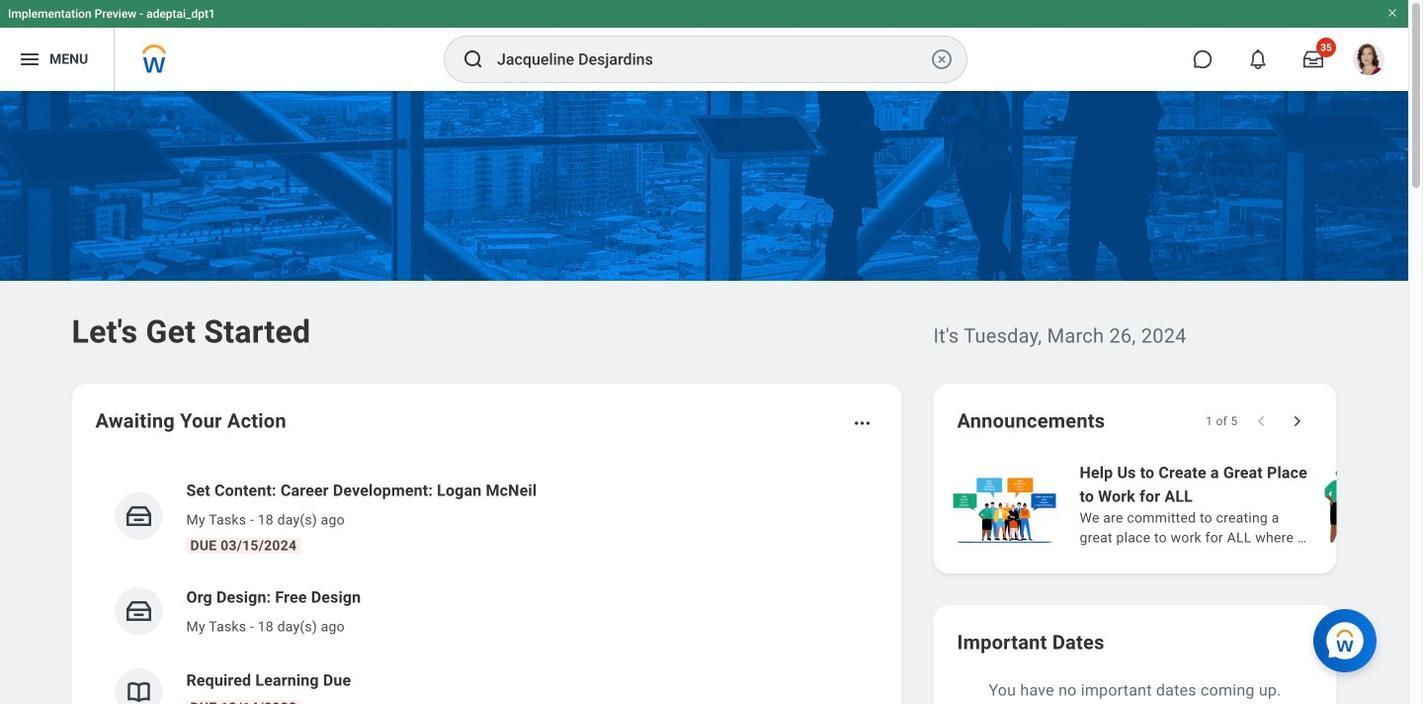 Task type: vqa. For each thing, say whether or not it's contained in the screenshot.
Chevron Right Small icon
yes



Task type: locate. For each thing, give the bounding box(es) containing it.
notifications large image
[[1249, 49, 1269, 69]]

profile logan mcneil image
[[1354, 44, 1385, 79]]

inbox image
[[124, 596, 154, 626]]

chevron left small image
[[1252, 411, 1272, 431]]

inbox large image
[[1304, 49, 1324, 69]]

close environment banner image
[[1387, 7, 1399, 19]]

main content
[[0, 91, 1424, 704]]

justify image
[[18, 47, 42, 71]]

list
[[950, 459, 1424, 550], [95, 463, 879, 704]]

banner
[[0, 0, 1409, 91]]

0 horizontal spatial list
[[95, 463, 879, 704]]

status
[[1207, 413, 1238, 429]]

Search Workday  search field
[[497, 38, 927, 81]]



Task type: describe. For each thing, give the bounding box(es) containing it.
book open image
[[124, 677, 154, 704]]

inbox image
[[124, 501, 154, 531]]

1 horizontal spatial list
[[950, 459, 1424, 550]]

search image
[[462, 47, 486, 71]]

x circle image
[[930, 47, 954, 71]]

related actions image
[[853, 413, 873, 433]]

chevron right small image
[[1288, 411, 1308, 431]]



